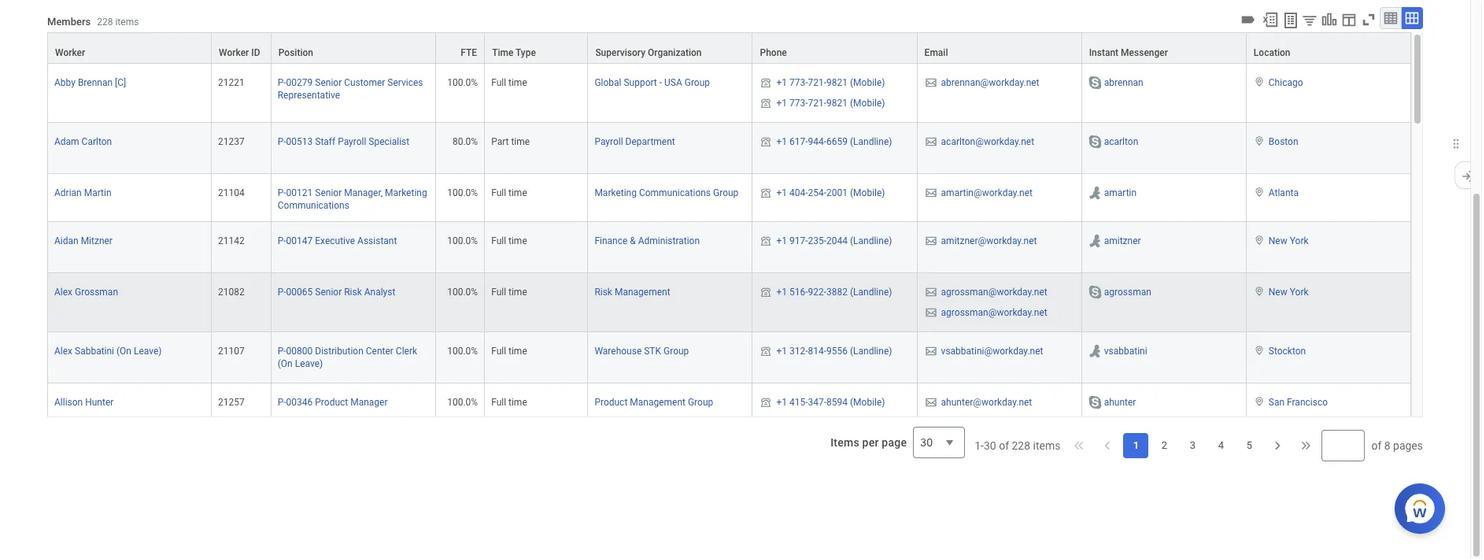 Task type: describe. For each thing, give the bounding box(es) containing it.
mail image for amartin@workday.net
[[924, 186, 938, 199]]

p-00121 senior manager, marketing communications
[[278, 187, 427, 211]]

abrennan@workday.net
[[941, 77, 1040, 88]]

p- for 00065
[[278, 287, 286, 298]]

worker button
[[48, 33, 211, 63]]

full for analyst
[[491, 287, 506, 298]]

00147
[[286, 235, 313, 246]]

00346
[[286, 397, 313, 408]]

agrossman
[[1104, 287, 1152, 298]]

aidan mitzner link
[[54, 232, 113, 246]]

adrian martin link
[[54, 184, 111, 198]]

3 full time element from the top
[[491, 232, 527, 246]]

row containing alex sabbatini (on leave)
[[47, 333, 1412, 384]]

group for product management group
[[688, 397, 714, 408]]

(landline) for +1 516-922-3882 (landline)
[[850, 287, 892, 298]]

of 8 pages
[[1372, 439, 1424, 452]]

(landline) for +1 617-944-6659 (landline)
[[850, 136, 892, 147]]

risk inside risk management link
[[595, 287, 613, 298]]

abby brennan [c]
[[54, 77, 126, 88]]

773- for phone image inside the items selected list +1 773-721-9821 (mobile) link
[[790, 77, 808, 88]]

time for finance & administration
[[509, 235, 527, 246]]

2001
[[827, 187, 848, 198]]

items selected list containing +1 773-721-9821 (mobile)
[[759, 74, 911, 112]]

amartin link
[[1104, 184, 1137, 198]]

21257
[[218, 397, 245, 408]]

agrossman@workday.net for the agrossman@workday.net link related to first mail icon from the bottom of the items selected list containing agrossman@workday.net
[[941, 307, 1048, 318]]

9821 for phone image inside the items selected list +1 773-721-9821 (mobile) link
[[827, 77, 848, 88]]

p- for 00279
[[278, 77, 286, 88]]

phone image for +1 773-721-9821 (mobile)
[[759, 76, 774, 89]]

full time for analyst
[[491, 287, 527, 298]]

3882
[[827, 287, 848, 298]]

location image for boston
[[1253, 135, 1266, 146]]

atlanta
[[1269, 187, 1299, 198]]

row containing worker
[[47, 32, 1412, 63]]

p-00121 senior manager, marketing communications link
[[278, 184, 427, 211]]

1 721- from the top
[[808, 77, 827, 88]]

2 of from the left
[[1372, 439, 1382, 452]]

full for marketing
[[491, 187, 506, 198]]

items inside status
[[1033, 439, 1061, 452]]

select to filter grid data image
[[1301, 12, 1319, 29]]

+1 415-347-8594 (mobile)
[[777, 397, 885, 408]]

21221
[[218, 77, 245, 88]]

aim image for amitzner
[[1087, 233, 1103, 249]]

new york link for amitzner
[[1269, 232, 1309, 246]]

p-00065 senior risk analyst link
[[278, 284, 396, 298]]

100.0% for marketing
[[447, 187, 478, 198]]

stockton
[[1269, 346, 1306, 357]]

marketing inside 'link'
[[595, 187, 637, 198]]

items inside members 228 items
[[115, 16, 139, 27]]

phone image for +1 917-235-2044 (landline)
[[759, 235, 774, 247]]

2 (mobile) from the top
[[850, 97, 885, 108]]

+1 for risk management
[[777, 287, 787, 298]]

mail image for acarlton@workday.net
[[924, 135, 938, 148]]

time for global support - usa group
[[509, 77, 527, 88]]

time for payroll department
[[511, 136, 530, 147]]

3 button
[[1181, 433, 1206, 458]]

1-
[[975, 439, 984, 452]]

00800
[[286, 346, 313, 357]]

phone image for +1 312-814-9556 (landline)
[[759, 345, 774, 358]]

of inside status
[[999, 439, 1009, 452]]

+1 for payroll department
[[777, 136, 787, 147]]

payroll department link
[[595, 133, 675, 147]]

80.0%
[[453, 136, 478, 147]]

aim image for amartin
[[1087, 185, 1103, 201]]

group for marketing communications group
[[713, 187, 739, 198]]

senior for representative
[[315, 77, 342, 88]]

aidan mitzner
[[54, 235, 113, 246]]

table image
[[1383, 11, 1399, 26]]

p- for 00513
[[278, 136, 286, 147]]

p-00346 product manager
[[278, 397, 388, 408]]

risk inside p-00065 senior risk analyst link
[[344, 287, 362, 298]]

list inside pagination element
[[1124, 433, 1262, 458]]

abrennan
[[1104, 77, 1144, 88]]

pagination element
[[975, 417, 1424, 474]]

p- for 00346
[[278, 397, 286, 408]]

new york for amitzner
[[1269, 235, 1309, 246]]

customer
[[344, 77, 385, 88]]

tag image
[[1240, 11, 1257, 29]]

email
[[925, 47, 948, 58]]

mitzner
[[81, 235, 113, 246]]

228 inside members 228 items
[[97, 16, 113, 27]]

row containing alex grossman
[[47, 273, 1412, 333]]

vsabbatini@workday.net
[[941, 346, 1044, 357]]

amartin@workday.net link
[[941, 184, 1033, 198]]

time for risk management
[[509, 287, 527, 298]]

full time for marketing
[[491, 187, 527, 198]]

san
[[1269, 397, 1285, 408]]

p- for 00147
[[278, 235, 286, 246]]

100.0% for analyst
[[447, 287, 478, 298]]

marketing inside p-00121 senior manager, marketing communications
[[385, 187, 427, 198]]

atlanta link
[[1269, 184, 1299, 198]]

skype image for ahunter
[[1087, 395, 1103, 411]]

instant messenger
[[1089, 47, 1168, 58]]

position
[[279, 47, 313, 58]]

alex sabbatini (on leave) link
[[54, 343, 162, 357]]

full for clerk
[[491, 346, 506, 357]]

2 +1 773-721-9821 (mobile) from the top
[[777, 97, 885, 108]]

+1 312-814-9556 (landline)
[[777, 346, 892, 357]]

1 mail image from the top
[[924, 286, 938, 299]]

finance & administration link
[[595, 232, 700, 246]]

group containing items per page
[[47, 0, 1424, 559]]

boston link
[[1269, 133, 1299, 147]]

row containing aidan mitzner
[[47, 222, 1412, 273]]

p-00800 distribution center clerk (on leave) link
[[278, 343, 417, 370]]

part time element
[[491, 133, 530, 147]]

executive
[[315, 235, 355, 246]]

00065
[[286, 287, 313, 298]]

p-00147 executive assistant link
[[278, 232, 397, 246]]

+1 404-254-2001 (mobile) link
[[777, 184, 885, 198]]

2 product from the left
[[595, 397, 628, 408]]

acarlton@workday.net
[[941, 136, 1035, 147]]

1-30 of 228 items status
[[975, 437, 1061, 453]]

254-
[[808, 187, 827, 198]]

chevron 2x right small image
[[1299, 437, 1314, 453]]

+1 404-254-2001 (mobile)
[[777, 187, 885, 198]]

p-00279 senior customer services representative
[[278, 77, 423, 100]]

2 mail image from the top
[[924, 306, 938, 319]]

fte
[[461, 47, 477, 58]]

francisco
[[1287, 397, 1328, 408]]

235-
[[808, 235, 827, 246]]

917-
[[790, 235, 808, 246]]

messenger
[[1121, 47, 1168, 58]]

row containing allison hunter
[[47, 384, 1412, 424]]

workday assistant region
[[1395, 477, 1452, 534]]

agrossman link
[[1104, 284, 1152, 298]]

expand table image
[[1405, 11, 1420, 26]]

click to view/edit grid preferences image
[[1341, 11, 1358, 29]]

martin
[[84, 187, 111, 198]]

staff
[[315, 136, 336, 147]]

communications inside p-00121 senior manager, marketing communications
[[278, 200, 349, 211]]

mail image for ahunter@workday.net
[[924, 396, 938, 409]]

p-00346 product manager link
[[278, 394, 388, 408]]

leave) inside p-00800 distribution center clerk (on leave)
[[295, 359, 323, 370]]

finance
[[595, 235, 628, 246]]

p-00513 staff payroll specialist link
[[278, 133, 410, 147]]

516-
[[790, 287, 808, 298]]

phone image for +1 415-347-8594 (mobile)
[[759, 396, 774, 409]]

+1 773-721-9821 (mobile) link for phone image inside the items selected list
[[777, 74, 885, 88]]

boston
[[1269, 136, 1299, 147]]

amitzner link
[[1104, 232, 1141, 246]]

9821 for phone icon for +1 773-721-9821 (mobile)'s +1 773-721-9821 (mobile) link
[[827, 97, 848, 108]]

4 (mobile) from the top
[[850, 397, 885, 408]]

+1 617-944-6659 (landline)
[[777, 136, 892, 147]]

100.0% for services
[[447, 77, 478, 88]]

marketing communications group
[[595, 187, 739, 198]]

part time
[[491, 136, 530, 147]]

+1 for finance & administration
[[777, 235, 787, 246]]

3 full time from the top
[[491, 235, 527, 246]]

row containing abby brennan [c]
[[47, 63, 1412, 123]]

risk management
[[595, 287, 670, 298]]

21104
[[218, 187, 245, 198]]

amitzner
[[1104, 235, 1141, 246]]

items per page
[[831, 436, 907, 448]]

p-00279 senior customer services representative link
[[278, 74, 423, 100]]

8
[[1385, 439, 1391, 452]]

0 vertical spatial leave)
[[134, 346, 162, 357]]

phone image for +1 404-254-2001 (mobile)
[[759, 186, 774, 199]]

location image for stockton
[[1253, 345, 1266, 356]]

assistant
[[358, 235, 397, 246]]

warehouse stk group link
[[595, 343, 689, 357]]

skype image for agrossman
[[1087, 284, 1103, 300]]

alex for alex grossman
[[54, 287, 72, 298]]

stockton link
[[1269, 343, 1306, 357]]

6659
[[827, 136, 848, 147]]

row containing adrian martin
[[47, 174, 1412, 222]]

agrossman@workday.net for the agrossman@workday.net link for 2nd mail icon from the bottom of the items selected list containing agrossman@workday.net
[[941, 287, 1048, 298]]

mail image for abrennan@workday.net
[[924, 76, 938, 89]]

worker id button
[[212, 33, 271, 63]]



Task type: vqa. For each thing, say whether or not it's contained in the screenshot.
Time and Absence list item's minus circle icon
no



Task type: locate. For each thing, give the bounding box(es) containing it.
senior right the 00065
[[315, 287, 342, 298]]

full time element
[[491, 74, 527, 88], [491, 184, 527, 198], [491, 232, 527, 246], [491, 284, 527, 298], [491, 343, 527, 357], [491, 394, 527, 408]]

1 vertical spatial +1 773-721-9821 (mobile) link
[[777, 94, 885, 108]]

new york link down atlanta
[[1269, 232, 1309, 246]]

1 vertical spatial +1 773-721-9821 (mobile)
[[777, 97, 885, 108]]

0 horizontal spatial risk
[[344, 287, 362, 298]]

0 vertical spatial location image
[[1253, 235, 1266, 246]]

management for risk
[[615, 287, 670, 298]]

2044
[[827, 235, 848, 246]]

worker id
[[219, 47, 260, 58]]

2 phone image from the top
[[759, 135, 774, 148]]

group left 404-
[[713, 187, 739, 198]]

senior up representative
[[315, 77, 342, 88]]

0 horizontal spatial communications
[[278, 200, 349, 211]]

york down atlanta
[[1290, 235, 1309, 246]]

new york down atlanta
[[1269, 235, 1309, 246]]

0 vertical spatial items
[[115, 16, 139, 27]]

toolbar
[[1238, 7, 1424, 32]]

phone image left "415-"
[[759, 396, 774, 409]]

(landline) for +1 312-814-9556 (landline)
[[850, 346, 892, 357]]

1 vertical spatial (on
[[278, 359, 293, 370]]

0 vertical spatial new
[[1269, 235, 1288, 246]]

+1
[[777, 77, 787, 88], [777, 97, 787, 108], [777, 136, 787, 147], [777, 187, 787, 198], [777, 235, 787, 246], [777, 287, 787, 298], [777, 346, 787, 357], [777, 397, 787, 408]]

worker inside popup button
[[55, 47, 85, 58]]

1 horizontal spatial marketing
[[595, 187, 637, 198]]

1 vertical spatial 228
[[1012, 439, 1031, 452]]

21082
[[218, 287, 245, 298]]

1 agrossman@workday.net link from the top
[[941, 284, 1048, 298]]

0 vertical spatial communications
[[639, 187, 711, 198]]

1 vertical spatial location image
[[1253, 396, 1266, 407]]

items up worker popup button
[[115, 16, 139, 27]]

time for product management group
[[509, 397, 527, 408]]

new down atlanta
[[1269, 235, 1288, 246]]

hunter
[[85, 397, 114, 408]]

alex grossman
[[54, 287, 118, 298]]

+1 773-721-9821 (mobile) link for phone icon for +1 773-721-9821 (mobile)
[[777, 94, 885, 108]]

abrennan@workday.net link
[[941, 74, 1040, 88]]

marketing right manager,
[[385, 187, 427, 198]]

0 vertical spatial items selected list
[[759, 74, 911, 112]]

1 horizontal spatial leave)
[[295, 359, 323, 370]]

1 horizontal spatial 228
[[1012, 439, 1031, 452]]

amitzner@workday.net link
[[941, 232, 1037, 246]]

agrossman@workday.net link down amitzner@workday.net
[[941, 284, 1048, 298]]

new york for agrossman
[[1269, 287, 1309, 298]]

type
[[516, 47, 536, 58]]

full
[[491, 77, 506, 88], [491, 187, 506, 198], [491, 235, 506, 246], [491, 287, 506, 298], [491, 346, 506, 357], [491, 397, 506, 408]]

new york link up stockton link
[[1269, 284, 1309, 298]]

senior for communications
[[315, 187, 342, 198]]

1 vertical spatial 721-
[[808, 97, 827, 108]]

phone image left 312-
[[759, 345, 774, 358]]

3 phone image from the top
[[759, 186, 774, 199]]

phone image for +1 617-944-6659 (landline)
[[759, 135, 774, 148]]

(on right the 'sabbatini'
[[117, 346, 131, 357]]

2 vertical spatial aim image
[[1087, 344, 1103, 359]]

sabbatini
[[75, 346, 114, 357]]

0 vertical spatial 721-
[[808, 77, 827, 88]]

(landline) right 2044
[[850, 235, 892, 246]]

2 100.0% from the top
[[447, 187, 478, 198]]

2 full time element from the top
[[491, 184, 527, 198]]

1 +1 from the top
[[777, 77, 787, 88]]

1 full from the top
[[491, 77, 506, 88]]

leave) down 00800
[[295, 359, 323, 370]]

items
[[115, 16, 139, 27], [1033, 439, 1061, 452]]

1 +1 773-721-9821 (mobile) from the top
[[777, 77, 885, 88]]

leave)
[[134, 346, 162, 357], [295, 359, 323, 370]]

global support - usa group link
[[595, 74, 710, 88]]

p- for 00121
[[278, 187, 286, 198]]

product management group
[[595, 397, 714, 408]]

mail image up items per page element
[[924, 396, 938, 409]]

+1 for marketing communications group
[[777, 187, 787, 198]]

6 p- from the top
[[278, 346, 286, 357]]

product down warehouse
[[595, 397, 628, 408]]

management for product
[[630, 397, 686, 408]]

1 york from the top
[[1290, 235, 1309, 246]]

manager
[[351, 397, 388, 408]]

senior inside p-00121 senior manager, marketing communications
[[315, 187, 342, 198]]

3 mail image from the top
[[924, 186, 938, 199]]

alex left the 'sabbatini'
[[54, 346, 72, 357]]

1 vertical spatial management
[[630, 397, 686, 408]]

3 (mobile) from the top
[[850, 187, 885, 198]]

p-00065 senior risk analyst
[[278, 287, 396, 298]]

analyst
[[364, 287, 396, 298]]

phone button
[[753, 33, 917, 63]]

row
[[47, 32, 1412, 63], [47, 63, 1412, 123], [47, 123, 1412, 174], [47, 174, 1412, 222], [47, 222, 1412, 273], [47, 273, 1412, 333], [47, 333, 1412, 384], [47, 384, 1412, 424]]

1 horizontal spatial (on
[[278, 359, 293, 370]]

2 +1 773-721-9821 (mobile) link from the top
[[777, 94, 885, 108]]

347-
[[808, 397, 827, 408]]

aim image left amartin
[[1087, 185, 1103, 201]]

new york link for agrossman
[[1269, 284, 1309, 298]]

york for agrossman
[[1290, 287, 1309, 298]]

1 vertical spatial mail image
[[924, 306, 938, 319]]

abby brennan [c] link
[[54, 74, 126, 88]]

p- inside p-00800 distribution center clerk (on leave)
[[278, 346, 286, 357]]

6 full time element from the top
[[491, 394, 527, 408]]

phone image inside items selected list
[[759, 76, 774, 89]]

1 vertical spatial new
[[1269, 287, 1288, 298]]

(mobile) up +1 617-944-6659 (landline) link
[[850, 97, 885, 108]]

risk down finance
[[595, 287, 613, 298]]

members 228 items
[[47, 16, 139, 27]]

(on down 00800
[[278, 359, 293, 370]]

1 row from the top
[[47, 32, 1412, 63]]

distribution
[[315, 346, 364, 357]]

management down stk
[[630, 397, 686, 408]]

1 773- from the top
[[790, 77, 808, 88]]

21107
[[218, 346, 245, 357]]

mail image left amitzner@workday.net
[[924, 235, 938, 247]]

payroll left the department
[[595, 136, 623, 147]]

0 vertical spatial new york
[[1269, 235, 1309, 246]]

2 aim image from the top
[[1087, 233, 1103, 249]]

7 p- from the top
[[278, 397, 286, 408]]

1 +1 773-721-9821 (mobile) link from the top
[[777, 74, 885, 88]]

full time element for analyst
[[491, 284, 527, 298]]

page
[[882, 436, 907, 448]]

2 button
[[1152, 433, 1177, 458]]

phone image down phone
[[759, 97, 774, 109]]

2 p- from the top
[[278, 136, 286, 147]]

communications inside 'link'
[[639, 187, 711, 198]]

1 location image from the top
[[1253, 235, 1266, 246]]

3 p- from the top
[[278, 187, 286, 198]]

4 full from the top
[[491, 287, 506, 298]]

full time for services
[[491, 77, 527, 88]]

chicago link
[[1269, 74, 1303, 88]]

+1 917-235-2044 (landline)
[[777, 235, 892, 246]]

721- up '944-'
[[808, 97, 827, 108]]

6 full from the top
[[491, 397, 506, 408]]

1 vertical spatial items
[[1033, 439, 1061, 452]]

location
[[1254, 47, 1291, 58]]

6 full time from the top
[[491, 397, 527, 408]]

chevron 2x left small image
[[1072, 437, 1088, 453]]

management down finance & administration
[[615, 287, 670, 298]]

2 (landline) from the top
[[850, 235, 892, 246]]

1 skype image from the top
[[1087, 74, 1103, 90]]

0 vertical spatial senior
[[315, 77, 342, 88]]

aim image
[[1087, 185, 1103, 201], [1087, 233, 1103, 249], [1087, 344, 1103, 359]]

row containing adam carlton
[[47, 123, 1412, 174]]

1 senior from the top
[[315, 77, 342, 88]]

product right 00346
[[315, 397, 348, 408]]

2 new from the top
[[1269, 287, 1288, 298]]

1 horizontal spatial worker
[[219, 47, 249, 58]]

senior inside p-00065 senior risk analyst link
[[315, 287, 342, 298]]

9821
[[827, 77, 848, 88], [827, 97, 848, 108]]

items left "chevron 2x left small" icon
[[1033, 439, 1061, 452]]

3 (landline) from the top
[[850, 287, 892, 298]]

4 location image from the top
[[1253, 286, 1266, 297]]

3 100.0% from the top
[[447, 235, 478, 246]]

location image for new york
[[1253, 286, 1266, 297]]

1 p- from the top
[[278, 77, 286, 88]]

3 location image from the top
[[1253, 186, 1266, 198]]

(landline)
[[850, 136, 892, 147], [850, 235, 892, 246], [850, 287, 892, 298], [850, 346, 892, 357]]

1 vertical spatial new york link
[[1269, 284, 1309, 298]]

skype image left agrossman
[[1087, 284, 1103, 300]]

new for amitzner
[[1269, 235, 1288, 246]]

mail image
[[924, 286, 938, 299], [924, 306, 938, 319]]

1 vertical spatial new york
[[1269, 287, 1309, 298]]

4 phone image from the top
[[759, 396, 774, 409]]

aim image for vsabbatini
[[1087, 344, 1103, 359]]

brennan
[[78, 77, 113, 88]]

communications up "administration"
[[639, 187, 711, 198]]

8594
[[827, 397, 848, 408]]

1 vertical spatial 9821
[[827, 97, 848, 108]]

0 vertical spatial +1 773-721-9821 (mobile) link
[[777, 74, 885, 88]]

phone image for +1 516-922-3882 (landline)
[[759, 286, 774, 299]]

worker left id
[[219, 47, 249, 58]]

senior inside p-00279 senior customer services representative
[[315, 77, 342, 88]]

group down warehouse stk group
[[688, 397, 714, 408]]

228
[[97, 16, 113, 27], [1012, 439, 1031, 452]]

2 full time from the top
[[491, 187, 527, 198]]

0 vertical spatial mail image
[[924, 286, 938, 299]]

payroll right staff
[[338, 136, 366, 147]]

0 vertical spatial agrossman@workday.net link
[[941, 284, 1048, 298]]

1 (mobile) from the top
[[850, 77, 885, 88]]

representative
[[278, 89, 340, 100]]

p- up representative
[[278, 77, 286, 88]]

(mobile) right 2001
[[850, 187, 885, 198]]

alex
[[54, 287, 72, 298], [54, 346, 72, 357]]

p- right 21104
[[278, 187, 286, 198]]

2 phone image from the top
[[759, 235, 774, 247]]

(landline) right 9556
[[850, 346, 892, 357]]

mail image for amitzner@workday.net
[[924, 235, 938, 247]]

list containing 2
[[1124, 433, 1262, 458]]

0 vertical spatial (on
[[117, 346, 131, 357]]

expand/collapse chart image
[[1321, 11, 1338, 29]]

+1 for warehouse stk group
[[777, 346, 787, 357]]

time for warehouse stk group
[[509, 346, 527, 357]]

organization
[[648, 47, 702, 58]]

0 vertical spatial 228
[[97, 16, 113, 27]]

0 vertical spatial 773-
[[790, 77, 808, 88]]

773- up 617-
[[790, 97, 808, 108]]

3 +1 from the top
[[777, 136, 787, 147]]

p- for 00800
[[278, 346, 286, 357]]

228 inside 1-30 of 228 items status
[[1012, 439, 1031, 452]]

phone image left 404-
[[759, 186, 774, 199]]

alex for alex sabbatini (on leave)
[[54, 346, 72, 357]]

agrossman@workday.net link for first mail icon from the bottom of the items selected list containing agrossman@workday.net
[[941, 304, 1048, 318]]

vsabbatini link
[[1104, 343, 1148, 357]]

4 (landline) from the top
[[850, 346, 892, 357]]

export to excel image
[[1262, 11, 1279, 29]]

6 mail image from the top
[[924, 396, 938, 409]]

items per page element
[[828, 417, 965, 467]]

4 phone image from the top
[[759, 286, 774, 299]]

services
[[388, 77, 423, 88]]

per
[[863, 436, 879, 448]]

9821 down phone popup button
[[827, 77, 848, 88]]

items selected list down phone popup button
[[759, 74, 911, 112]]

0 horizontal spatial of
[[999, 439, 1009, 452]]

skype image for abrennan
[[1087, 74, 1103, 90]]

+1 773-721-9821 (mobile) down phone popup button
[[777, 77, 885, 88]]

p- right 21107
[[278, 346, 286, 357]]

3 row from the top
[[47, 123, 1412, 174]]

312-
[[790, 346, 808, 357]]

3 full from the top
[[491, 235, 506, 246]]

1 vertical spatial alex
[[54, 346, 72, 357]]

3 senior from the top
[[315, 287, 342, 298]]

2 721- from the top
[[808, 97, 827, 108]]

p- left staff
[[278, 136, 286, 147]]

agrossman@workday.net up vsabbatini@workday.net link
[[941, 307, 1048, 318]]

group inside 'link'
[[713, 187, 739, 198]]

mail image left vsabbatini@workday.net
[[924, 345, 938, 358]]

1 horizontal spatial communications
[[639, 187, 711, 198]]

amartin@workday.net
[[941, 187, 1033, 198]]

5 p- from the top
[[278, 287, 286, 298]]

+1 773-721-9821 (mobile) link up +1 617-944-6659 (landline) link
[[777, 94, 885, 108]]

center
[[366, 346, 394, 357]]

1 100.0% from the top
[[447, 77, 478, 88]]

2 row from the top
[[47, 63, 1412, 123]]

senior right '00121'
[[315, 187, 342, 198]]

1 vertical spatial skype image
[[1087, 395, 1103, 411]]

full time element for clerk
[[491, 343, 527, 357]]

location image for new
[[1253, 235, 1266, 246]]

leave) right the 'sabbatini'
[[134, 346, 162, 357]]

location image
[[1253, 76, 1266, 87], [1253, 135, 1266, 146], [1253, 186, 1266, 198], [1253, 286, 1266, 297], [1253, 345, 1266, 356]]

0 horizontal spatial leave)
[[134, 346, 162, 357]]

(mobile)
[[850, 77, 885, 88], [850, 97, 885, 108], [850, 187, 885, 198], [850, 397, 885, 408]]

100.0%
[[447, 77, 478, 88], [447, 187, 478, 198], [447, 235, 478, 246], [447, 287, 478, 298], [447, 346, 478, 357], [447, 397, 478, 408]]

4 p- from the top
[[278, 235, 286, 246]]

1 product from the left
[[315, 397, 348, 408]]

(landline) right 6659
[[850, 136, 892, 147]]

2 new york from the top
[[1269, 287, 1309, 298]]

+1 773-721-9821 (mobile) up +1 617-944-6659 (landline) link
[[777, 97, 885, 108]]

york for amitzner
[[1290, 235, 1309, 246]]

228 up worker popup button
[[97, 16, 113, 27]]

risk left analyst on the bottom
[[344, 287, 362, 298]]

1 phone image from the top
[[759, 76, 774, 89]]

worker for worker
[[55, 47, 85, 58]]

1 vertical spatial 773-
[[790, 97, 808, 108]]

specialist
[[369, 136, 410, 147]]

0 horizontal spatial marketing
[[385, 187, 427, 198]]

finance & administration
[[595, 235, 700, 246]]

0 horizontal spatial items selected list
[[759, 74, 911, 112]]

risk
[[344, 287, 362, 298], [595, 287, 613, 298]]

skype image
[[1087, 74, 1103, 90], [1087, 395, 1103, 411]]

marketing up finance
[[595, 187, 637, 198]]

payroll department
[[595, 136, 675, 147]]

new for agrossman
[[1269, 287, 1288, 298]]

1 new york from the top
[[1269, 235, 1309, 246]]

risk management link
[[595, 284, 670, 298]]

york up stockton link
[[1290, 287, 1309, 298]]

3
[[1190, 439, 1196, 451]]

mail image down email
[[924, 76, 938, 89]]

skype image for acarlton
[[1087, 134, 1103, 149]]

skype image
[[1087, 134, 1103, 149], [1087, 284, 1103, 300]]

100.0% for clerk
[[447, 346, 478, 357]]

new york
[[1269, 235, 1309, 246], [1269, 287, 1309, 298]]

0 vertical spatial york
[[1290, 235, 1309, 246]]

supervisory
[[596, 47, 646, 58]]

5 location image from the top
[[1253, 345, 1266, 356]]

phone image left 516-
[[759, 286, 774, 299]]

2 alex from the top
[[54, 346, 72, 357]]

2 new york link from the top
[[1269, 284, 1309, 298]]

7 row from the top
[[47, 333, 1412, 384]]

alex left the grossman
[[54, 287, 72, 298]]

full for services
[[491, 77, 506, 88]]

fullscreen image
[[1361, 11, 1378, 29]]

0 vertical spatial +1 773-721-9821 (mobile)
[[777, 77, 885, 88]]

1 skype image from the top
[[1087, 134, 1103, 149]]

phone image left 917- at the top of page
[[759, 235, 774, 247]]

toolbar inside group
[[1238, 7, 1424, 32]]

1 vertical spatial leave)
[[295, 359, 323, 370]]

1 full time from the top
[[491, 77, 527, 88]]

+1 773-721-9821 (mobile) link down phone popup button
[[777, 74, 885, 88]]

(on inside p-00800 distribution center clerk (on leave)
[[278, 359, 293, 370]]

full time element for marketing
[[491, 184, 527, 198]]

2 +1 from the top
[[777, 97, 787, 108]]

grossman
[[75, 287, 118, 298]]

0 vertical spatial agrossman@workday.net
[[941, 287, 1048, 298]]

6 +1 from the top
[[777, 287, 787, 298]]

0 horizontal spatial 228
[[97, 16, 113, 27]]

1 vertical spatial agrossman@workday.net
[[941, 307, 1048, 318]]

6 row from the top
[[47, 273, 1412, 333]]

p- inside p-00279 senior customer services representative
[[278, 77, 286, 88]]

228 right 30
[[1012, 439, 1031, 452]]

phone image left 617-
[[759, 135, 774, 148]]

management
[[615, 287, 670, 298], [630, 397, 686, 408]]

6 100.0% from the top
[[447, 397, 478, 408]]

0 vertical spatial new york link
[[1269, 232, 1309, 246]]

chevron right small image
[[1270, 437, 1286, 453]]

1 aim image from the top
[[1087, 185, 1103, 201]]

1 mail image from the top
[[924, 76, 938, 89]]

5
[[1247, 439, 1253, 451]]

aim image left amitzner
[[1087, 233, 1103, 249]]

new up stockton link
[[1269, 287, 1288, 298]]

skype image left ahunter
[[1087, 395, 1103, 411]]

4 +1 from the top
[[777, 187, 787, 198]]

3 phone image from the top
[[759, 345, 774, 358]]

0 horizontal spatial items
[[115, 16, 139, 27]]

acarlton
[[1104, 136, 1139, 147]]

2 mail image from the top
[[924, 135, 938, 148]]

ahunter
[[1104, 397, 1136, 408]]

0 vertical spatial 9821
[[827, 77, 848, 88]]

5 full time from the top
[[491, 346, 527, 357]]

full time element for services
[[491, 74, 527, 88]]

617-
[[790, 136, 808, 147]]

(mobile) down phone popup button
[[850, 77, 885, 88]]

+1 917-235-2044 (landline) link
[[777, 232, 892, 246]]

721-
[[808, 77, 827, 88], [808, 97, 827, 108]]

1 marketing from the left
[[385, 187, 427, 198]]

1 vertical spatial agrossman@workday.net link
[[941, 304, 1048, 318]]

phone image
[[759, 76, 774, 89], [759, 235, 774, 247], [759, 345, 774, 358], [759, 396, 774, 409]]

carlton
[[82, 136, 112, 147]]

5 mail image from the top
[[924, 345, 938, 358]]

p- right "21142"
[[278, 235, 286, 246]]

2 location image from the top
[[1253, 135, 1266, 146]]

3 aim image from the top
[[1087, 344, 1103, 359]]

30
[[984, 439, 997, 452]]

communications
[[639, 187, 711, 198], [278, 200, 349, 211]]

1 horizontal spatial of
[[1372, 439, 1382, 452]]

1 full time element from the top
[[491, 74, 527, 88]]

0 horizontal spatial (on
[[117, 346, 131, 357]]

1 horizontal spatial items selected list
[[924, 284, 1073, 322]]

worker inside popup button
[[219, 47, 249, 58]]

4 full time from the top
[[491, 287, 527, 298]]

(on inside "alex sabbatini (on leave)" link
[[117, 346, 131, 357]]

0 horizontal spatial worker
[[55, 47, 85, 58]]

-
[[660, 77, 662, 88]]

(landline) for +1 917-235-2044 (landline)
[[850, 235, 892, 246]]

1 vertical spatial communications
[[278, 200, 349, 211]]

alex sabbatini (on leave)
[[54, 346, 162, 357]]

(mobile) right 8594
[[850, 397, 885, 408]]

location image for chicago
[[1253, 76, 1266, 87]]

group for warehouse stk group
[[664, 346, 689, 357]]

9821 up +1 617-944-6659 (landline) link
[[827, 97, 848, 108]]

p- right 21082
[[278, 287, 286, 298]]

support
[[624, 77, 657, 88]]

full time for clerk
[[491, 346, 527, 357]]

1 new york link from the top
[[1269, 232, 1309, 246]]

group right the usa
[[685, 77, 710, 88]]

p- inside 'link'
[[278, 136, 286, 147]]

1 horizontal spatial payroll
[[595, 136, 623, 147]]

4 row from the top
[[47, 174, 1412, 222]]

items selected list containing agrossman@workday.net
[[924, 284, 1073, 322]]

773- for phone icon for +1 773-721-9821 (mobile)'s +1 773-721-9821 (mobile) link
[[790, 97, 808, 108]]

1 horizontal spatial product
[[595, 397, 628, 408]]

1 worker from the left
[[55, 47, 85, 58]]

phone image
[[759, 97, 774, 109], [759, 135, 774, 148], [759, 186, 774, 199], [759, 286, 774, 299]]

items selected list up vsabbatini@workday.net link
[[924, 284, 1073, 322]]

2 skype image from the top
[[1087, 284, 1103, 300]]

p- inside p-00121 senior manager, marketing communications
[[278, 187, 286, 198]]

mail image
[[924, 76, 938, 89], [924, 135, 938, 148], [924, 186, 938, 199], [924, 235, 938, 247], [924, 345, 938, 358], [924, 396, 938, 409]]

aim image left 'vsabbatini' on the bottom right of the page
[[1087, 344, 1103, 359]]

0 vertical spatial skype image
[[1087, 74, 1103, 90]]

skype image left acarlton
[[1087, 134, 1103, 149]]

agrossman@workday.net link up vsabbatini@workday.net link
[[941, 304, 1048, 318]]

2 skype image from the top
[[1087, 395, 1103, 411]]

group right stk
[[664, 346, 689, 357]]

2 york from the top
[[1290, 287, 1309, 298]]

(landline) right 3882
[[850, 287, 892, 298]]

phone image down phone
[[759, 76, 774, 89]]

1 agrossman@workday.net from the top
[[941, 287, 1048, 298]]

payroll inside 'link'
[[338, 136, 366, 147]]

worker for worker id
[[219, 47, 249, 58]]

location image for atlanta
[[1253, 186, 1266, 198]]

+1 for product management group
[[777, 397, 787, 408]]

export to worksheets image
[[1282, 11, 1301, 30]]

allison
[[54, 397, 83, 408]]

4 100.0% from the top
[[447, 287, 478, 298]]

location image
[[1253, 235, 1266, 246], [1253, 396, 1266, 407]]

skype image left abrennan
[[1087, 74, 1103, 90]]

0 vertical spatial management
[[615, 287, 670, 298]]

415-
[[790, 397, 808, 408]]

list
[[1124, 433, 1262, 458]]

4 mail image from the top
[[924, 235, 938, 247]]

2 vertical spatial senior
[[315, 287, 342, 298]]

of left 8
[[1372, 439, 1382, 452]]

items selected list
[[759, 74, 911, 112], [924, 284, 1073, 322]]

0 horizontal spatial payroll
[[338, 136, 366, 147]]

2 9821 from the top
[[827, 97, 848, 108]]

stk
[[644, 346, 661, 357]]

supervisory organization
[[596, 47, 702, 58]]

department
[[626, 136, 675, 147]]

part
[[491, 136, 509, 147]]

mail image left acarlton@workday.net on the top right of the page
[[924, 135, 938, 148]]

group
[[47, 0, 1424, 559]]

1 horizontal spatial risk
[[595, 287, 613, 298]]

p-00800 distribution center clerk (on leave)
[[278, 346, 417, 370]]

p- right 21257
[[278, 397, 286, 408]]

Go to page number text field
[[1322, 430, 1366, 461]]

8 +1 from the top
[[777, 397, 787, 408]]

agrossman@workday.net link for 2nd mail icon from the bottom of the items selected list containing agrossman@workday.net
[[941, 284, 1048, 298]]

721- down phone popup button
[[808, 77, 827, 88]]

5 full time element from the top
[[491, 343, 527, 357]]

chevron left small image
[[1100, 437, 1116, 453]]

worker up abby
[[55, 47, 85, 58]]

new york up stockton link
[[1269, 287, 1309, 298]]

usa
[[665, 77, 682, 88]]

2 agrossman@workday.net from the top
[[941, 307, 1048, 318]]

+1 516-922-3882 (landline)
[[777, 287, 892, 298]]

0 vertical spatial alex
[[54, 287, 72, 298]]

1 vertical spatial aim image
[[1087, 233, 1103, 249]]

location image for san
[[1253, 396, 1266, 407]]

mail image left amartin@workday.net
[[924, 186, 938, 199]]

0 horizontal spatial product
[[315, 397, 348, 408]]

1 vertical spatial items selected list
[[924, 284, 1073, 322]]

agrossman@workday.net down amitzner@workday.net
[[941, 287, 1048, 298]]

1 horizontal spatial items
[[1033, 439, 1061, 452]]

773- down phone popup button
[[790, 77, 808, 88]]

0 vertical spatial skype image
[[1087, 134, 1103, 149]]

1 phone image from the top
[[759, 97, 774, 109]]

communications down '00121'
[[278, 200, 349, 211]]

+1 773-721-9821 (mobile) link
[[777, 74, 885, 88], [777, 94, 885, 108]]

phone image for +1 773-721-9821 (mobile)
[[759, 97, 774, 109]]

time for marketing communications group
[[509, 187, 527, 198]]

1 vertical spatial senior
[[315, 187, 342, 198]]

2 payroll from the left
[[595, 136, 623, 147]]

0 vertical spatial aim image
[[1087, 185, 1103, 201]]

pages
[[1394, 439, 1424, 452]]

1 vertical spatial skype image
[[1087, 284, 1103, 300]]

2 agrossman@workday.net link from the top
[[941, 304, 1048, 318]]

1 vertical spatial york
[[1290, 287, 1309, 298]]

of right 30
[[999, 439, 1009, 452]]



